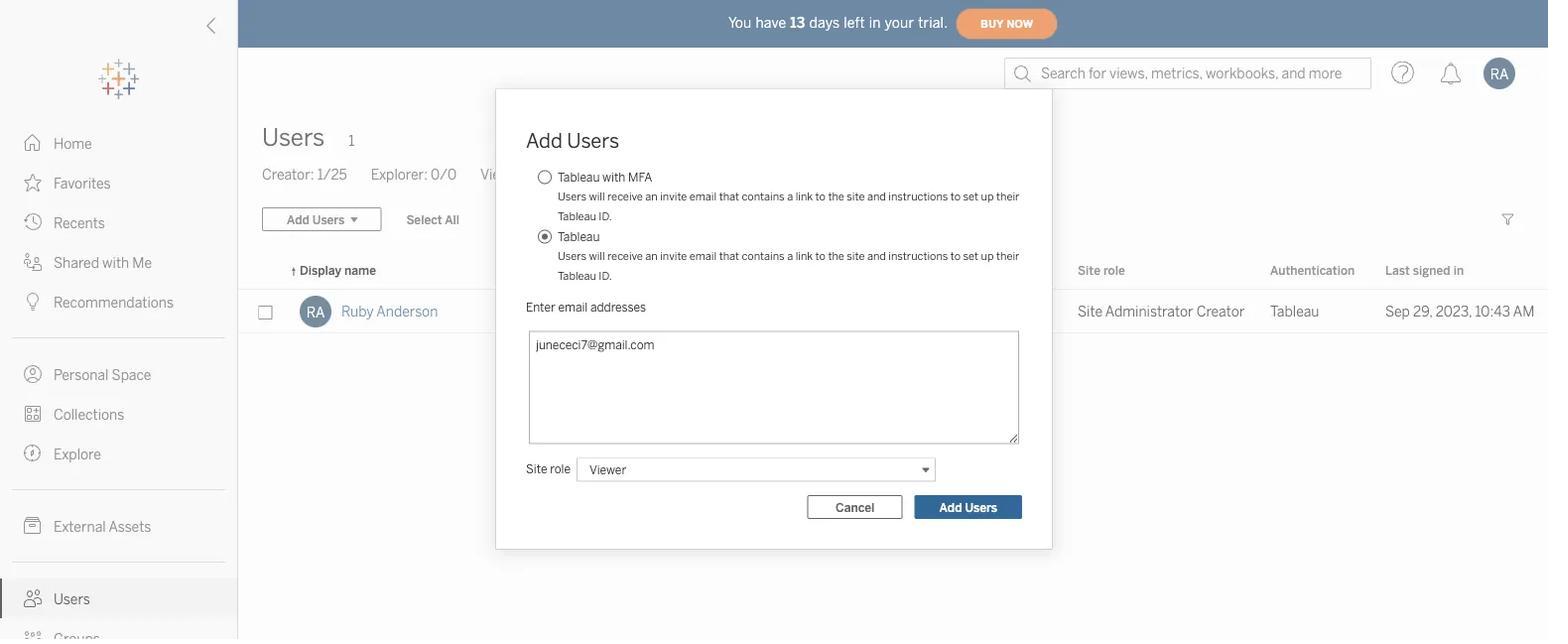 Task type: vqa. For each thing, say whether or not it's contained in the screenshot.
calculation… menu item
no



Task type: locate. For each thing, give the bounding box(es) containing it.
1 horizontal spatial add
[[940, 500, 962, 514]]

0 vertical spatial add users
[[526, 129, 619, 152]]

receive
[[608, 190, 643, 203], [608, 250, 643, 263]]

id. down unlicensed:
[[599, 210, 612, 223]]

by text only_f5he34f image inside external assets link
[[24, 517, 42, 535]]

instructions up username
[[889, 190, 948, 203]]

role
[[1104, 263, 1125, 277], [550, 462, 571, 476]]

1 vertical spatial invite
[[660, 250, 687, 263]]

by text only_f5he34f image inside recommendations link
[[24, 293, 42, 311]]

1 vertical spatial and
[[867, 250, 886, 263]]

by text only_f5he34f image for home
[[24, 134, 42, 152]]

you
[[728, 15, 752, 31]]

in right 'left' on the top of the page
[[869, 15, 881, 31]]

by text only_f5he34f image inside collections link
[[24, 405, 42, 423]]

1 id. from the top
[[599, 210, 612, 223]]

2 an from the top
[[646, 250, 658, 263]]

external assets
[[54, 519, 151, 535]]

buy now
[[981, 18, 1033, 30]]

0/0
[[431, 166, 457, 183], [530, 166, 556, 183]]

cancel button
[[808, 495, 903, 519]]

set
[[963, 190, 979, 203], [963, 250, 979, 263]]

1 vertical spatial up
[[981, 250, 994, 263]]

administrator
[[1106, 303, 1194, 320]]

add users button
[[915, 495, 1022, 519]]

1 vertical spatial will
[[589, 250, 605, 263]]

in
[[869, 15, 881, 31], [1454, 263, 1464, 277]]

receive down unlicensed: 0
[[608, 190, 643, 203]]

1 vertical spatial add
[[940, 500, 962, 514]]

by text only_f5he34f image
[[24, 213, 42, 231], [24, 253, 42, 271], [24, 293, 42, 311], [24, 405, 42, 423], [24, 445, 42, 463], [24, 517, 42, 535]]

link
[[796, 190, 813, 203], [796, 250, 813, 263]]

the left username
[[828, 250, 845, 263]]

1 vertical spatial an
[[646, 250, 658, 263]]

actions
[[801, 263, 844, 277]]

grid
[[238, 252, 1548, 639]]

1 that from the top
[[719, 190, 740, 203]]

display name
[[300, 263, 376, 277]]

role up 'administrator'
[[1104, 263, 1125, 277]]

2 a from the top
[[787, 250, 793, 263]]

with left me
[[102, 255, 129, 271]]

will
[[589, 190, 605, 203], [589, 250, 605, 263]]

0 vertical spatial role
[[1104, 263, 1125, 277]]

2 invite from the top
[[660, 250, 687, 263]]

0 vertical spatial link
[[796, 190, 813, 203]]

site
[[847, 190, 865, 203], [847, 250, 865, 263]]

1 vertical spatial id.
[[599, 269, 612, 283]]

role left viewer
[[550, 462, 571, 476]]

recents
[[54, 215, 105, 231]]

an
[[646, 190, 658, 203], [646, 250, 658, 263]]

0 vertical spatial and
[[867, 190, 886, 203]]

by text only_f5he34f image left recommendations
[[24, 293, 42, 311]]

0 vertical spatial contains
[[742, 190, 785, 203]]

invite
[[660, 190, 687, 203], [660, 250, 687, 263]]

site role left viewer
[[526, 462, 571, 476]]

0 vertical spatial site
[[847, 190, 865, 203]]

6 by text only_f5he34f image from the top
[[24, 517, 42, 535]]

1 vertical spatial set
[[963, 250, 979, 263]]

1 vertical spatial site
[[1078, 303, 1103, 320]]

by text only_f5he34f image inside recents link
[[24, 213, 42, 231]]

0 vertical spatial with
[[603, 170, 626, 184]]

anderson
[[377, 303, 438, 320]]

2 vertical spatial site
[[526, 462, 547, 476]]

1 horizontal spatial role
[[1104, 263, 1125, 277]]

0 vertical spatial the
[[828, 190, 845, 203]]

1 vertical spatial that
[[719, 250, 740, 263]]

0 vertical spatial will
[[589, 190, 605, 203]]

0 vertical spatial instructions
[[889, 190, 948, 203]]

0 horizontal spatial in
[[869, 15, 881, 31]]

instructions up rubyanndersson@gmail.com
[[889, 250, 948, 263]]

1 horizontal spatial 0/0
[[530, 166, 556, 183]]

days
[[809, 15, 840, 31]]

0 vertical spatial invite
[[660, 190, 687, 203]]

users
[[262, 124, 325, 152], [567, 129, 619, 152], [558, 190, 587, 203], [558, 250, 587, 263], [965, 500, 998, 514], [54, 591, 90, 607]]

2 site from the top
[[847, 250, 865, 263]]

by text only_f5he34f image inside the users link
[[24, 590, 42, 607]]

by text only_f5he34f image inside home link
[[24, 134, 42, 152]]

add right cancel 'button' in the bottom of the page
[[940, 500, 962, 514]]

site role
[[1078, 263, 1125, 277], [526, 462, 571, 476]]

addresses
[[591, 300, 646, 314]]

email
[[690, 190, 717, 203], [690, 250, 717, 263], [558, 300, 588, 314]]

and right actions
[[867, 250, 886, 263]]

link left username
[[796, 250, 813, 263]]

1 vertical spatial link
[[796, 250, 813, 263]]

1 horizontal spatial with
[[603, 170, 626, 184]]

0 horizontal spatial site role
[[526, 462, 571, 476]]

1 vertical spatial receive
[[608, 250, 643, 263]]

signed
[[1413, 263, 1451, 277]]

0/0 for viewer: 0/0
[[530, 166, 556, 183]]

site role up 'administrator'
[[1078, 263, 1125, 277]]

grid containing ruby anderson
[[238, 252, 1548, 639]]

favorites
[[54, 175, 111, 192]]

by text only_f5he34f image for recents
[[24, 213, 42, 231]]

by text only_f5he34f image inside explore link
[[24, 445, 42, 463]]

by text only_f5he34f image
[[24, 134, 42, 152], [24, 174, 42, 192], [24, 365, 42, 383], [24, 590, 42, 607], [24, 629, 42, 639]]

recents link
[[0, 202, 237, 242]]

to
[[816, 190, 826, 203], [951, 190, 961, 203], [816, 250, 826, 263], [951, 250, 961, 263]]

option group
[[532, 167, 1022, 286]]

0/0 right viewer:
[[530, 166, 556, 183]]

an up addresses
[[646, 250, 658, 263]]

0 vertical spatial add
[[526, 129, 563, 152]]

explorer: 0/0
[[371, 166, 457, 183]]

site left 'administrator'
[[1078, 303, 1103, 320]]

trial.
[[918, 15, 948, 31]]

by text only_f5he34f image left the collections
[[24, 405, 42, 423]]

0 vertical spatial site role
[[1078, 263, 1125, 277]]

0 horizontal spatial with
[[102, 255, 129, 271]]

the up actions
[[828, 190, 845, 203]]

1 horizontal spatial add users
[[940, 500, 998, 514]]

their
[[997, 190, 1020, 203], [997, 250, 1020, 263]]

add users
[[526, 129, 619, 152], [940, 500, 998, 514]]

0
[[657, 166, 666, 183]]

1 and from the top
[[867, 190, 886, 203]]

contains
[[742, 190, 785, 203], [742, 250, 785, 263]]

a
[[787, 190, 793, 203], [787, 250, 793, 263]]

0 vertical spatial up
[[981, 190, 994, 203]]

0 vertical spatial a
[[787, 190, 793, 203]]

that
[[719, 190, 740, 203], [719, 250, 740, 263]]

by text only_f5he34f image left external
[[24, 517, 42, 535]]

1 instructions from the top
[[889, 190, 948, 203]]

will up enter email addresses
[[589, 250, 605, 263]]

5 by text only_f5he34f image from the top
[[24, 445, 42, 463]]

by text only_f5he34f image for collections
[[24, 405, 42, 423]]

with inside main navigation. press the up and down arrow keys to access links. element
[[102, 255, 129, 271]]

ruby
[[341, 303, 374, 320]]

2 by text only_f5he34f image from the top
[[24, 174, 42, 192]]

1 vertical spatial role
[[550, 462, 571, 476]]

by text only_f5he34f image left shared on the top left of page
[[24, 253, 42, 271]]

personal
[[54, 367, 109, 383]]

4 by text only_f5he34f image from the top
[[24, 590, 42, 607]]

1 vertical spatial add users
[[940, 500, 998, 514]]

tableau
[[558, 170, 600, 184], [558, 210, 596, 223], [558, 229, 600, 244], [558, 269, 596, 283], [1271, 303, 1320, 320]]

id.
[[599, 210, 612, 223], [599, 269, 612, 283]]

site
[[1078, 263, 1101, 277], [1078, 303, 1103, 320], [526, 462, 547, 476]]

add inside 'button'
[[940, 500, 962, 514]]

4 by text only_f5he34f image from the top
[[24, 405, 42, 423]]

5 by text only_f5he34f image from the top
[[24, 629, 42, 639]]

tableau inside row
[[1271, 303, 1320, 320]]

personal space link
[[0, 354, 237, 394]]

an down the mfa
[[646, 190, 658, 203]]

receive up addresses
[[608, 250, 643, 263]]

in right signed
[[1454, 263, 1464, 277]]

by text only_f5he34f image inside shared with me link
[[24, 253, 42, 271]]

0 horizontal spatial 0/0
[[431, 166, 457, 183]]

3 by text only_f5he34f image from the top
[[24, 365, 42, 383]]

row
[[238, 290, 1548, 334]]

select all
[[406, 212, 460, 227]]

1 the from the top
[[828, 190, 845, 203]]

0 vertical spatial id.
[[599, 210, 612, 223]]

buy now button
[[956, 8, 1058, 40]]

1 vertical spatial their
[[997, 250, 1020, 263]]

with inside tableau with mfa users will receive an invite email that contains a link to the site and instructions to set up their tableau id. tableau users will receive an invite email that contains a link to the site and instructions to set up their tableau id.
[[603, 170, 626, 184]]

the
[[828, 190, 845, 203], [828, 250, 845, 263]]

1 vertical spatial a
[[787, 250, 793, 263]]

by text only_f5he34f image inside favorites link
[[24, 174, 42, 192]]

1 vertical spatial in
[[1454, 263, 1464, 277]]

by text only_f5he34f image left the "recents"
[[24, 213, 42, 231]]

3 by text only_f5he34f image from the top
[[24, 293, 42, 311]]

2 0/0 from the left
[[530, 166, 556, 183]]

1 receive from the top
[[608, 190, 643, 203]]

navigation panel element
[[0, 60, 237, 639]]

1 by text only_f5he34f image from the top
[[24, 134, 42, 152]]

1 vertical spatial contains
[[742, 250, 785, 263]]

ruby anderson link
[[341, 290, 438, 334]]

id. up addresses
[[599, 269, 612, 283]]

1 vertical spatial site
[[847, 250, 865, 263]]

2 vertical spatial email
[[558, 300, 588, 314]]

up
[[981, 190, 994, 203], [981, 250, 994, 263]]

link up actions
[[796, 190, 813, 203]]

will down unlicensed:
[[589, 190, 605, 203]]

2 by text only_f5he34f image from the top
[[24, 253, 42, 271]]

1 0/0 from the left
[[431, 166, 457, 183]]

site up site administrator creator on the right
[[1078, 263, 1101, 277]]

0 vertical spatial that
[[719, 190, 740, 203]]

site left viewer
[[526, 462, 547, 476]]

select
[[406, 212, 442, 227]]

1 horizontal spatial site role
[[1078, 263, 1125, 277]]

0 vertical spatial set
[[963, 190, 979, 203]]

29,
[[1414, 303, 1433, 320]]

0/0 right explorer:
[[431, 166, 457, 183]]

2 the from the top
[[828, 250, 845, 263]]

0 vertical spatial receive
[[608, 190, 643, 203]]

add up the viewer: 0/0
[[526, 129, 563, 152]]

site role inside 'grid'
[[1078, 263, 1125, 277]]

1 by text only_f5he34f image from the top
[[24, 213, 42, 231]]

13
[[790, 15, 805, 31]]

2 contains from the top
[[742, 250, 785, 263]]

0 vertical spatial their
[[997, 190, 1020, 203]]

instructions
[[889, 190, 948, 203], [889, 250, 948, 263]]

1 vertical spatial the
[[828, 250, 845, 263]]

2 receive from the top
[[608, 250, 643, 263]]

0 vertical spatial an
[[646, 190, 658, 203]]

with
[[603, 170, 626, 184], [102, 255, 129, 271]]

Click here and type email addresses separated by semicolons text field
[[529, 331, 1019, 444]]

with for mfa
[[603, 170, 626, 184]]

2 their from the top
[[997, 250, 1020, 263]]

with left the mfa
[[603, 170, 626, 184]]

1 vertical spatial with
[[102, 255, 129, 271]]

with for me
[[102, 255, 129, 271]]

viewer button
[[577, 458, 936, 482]]

sep 29, 2023, 10:43 am
[[1386, 303, 1535, 320]]

site inside row
[[1078, 303, 1103, 320]]

display
[[300, 263, 342, 277]]

by text only_f5he34f image left explore
[[24, 445, 42, 463]]

and up username
[[867, 190, 886, 203]]

1 vertical spatial instructions
[[889, 250, 948, 263]]

by text only_f5he34f image inside personal space link
[[24, 365, 42, 383]]

personal space
[[54, 367, 151, 383]]



Task type: describe. For each thing, give the bounding box(es) containing it.
by text only_f5he34f image for personal space
[[24, 365, 42, 383]]

2 that from the top
[[719, 250, 740, 263]]

0 horizontal spatial add users
[[526, 129, 619, 152]]

recommendations
[[54, 294, 174, 311]]

creator: 1/25
[[262, 166, 347, 183]]

creator
[[1197, 303, 1245, 320]]

0 horizontal spatial add
[[526, 129, 563, 152]]

rubyanndersson@gmail.com
[[872, 303, 1053, 320]]

2 instructions from the top
[[889, 250, 948, 263]]

mfa
[[628, 170, 652, 184]]

by text only_f5he34f image for external assets
[[24, 517, 42, 535]]

2 up from the top
[[981, 250, 994, 263]]

assets
[[109, 519, 151, 535]]

1/25
[[317, 166, 347, 183]]

am
[[1514, 303, 1535, 320]]

space
[[112, 367, 151, 383]]

1
[[349, 133, 355, 149]]

1 set from the top
[[963, 190, 979, 203]]

by text only_f5he34f image for shared with me
[[24, 253, 42, 271]]

users inside 'button'
[[965, 500, 998, 514]]

1 up from the top
[[981, 190, 994, 203]]

external assets link
[[0, 506, 237, 546]]

buy
[[981, 18, 1004, 30]]

home
[[54, 135, 92, 152]]

1 their from the top
[[997, 190, 1020, 203]]

home link
[[0, 123, 237, 163]]

shared
[[54, 255, 99, 271]]

2 set from the top
[[963, 250, 979, 263]]

1 an from the top
[[646, 190, 658, 203]]

by text only_f5he34f image for explore
[[24, 445, 42, 463]]

by text only_f5he34f image for recommendations
[[24, 293, 42, 311]]

you have 13 days left in your trial.
[[728, 15, 948, 31]]

1 will from the top
[[589, 190, 605, 203]]

0/0 for explorer: 0/0
[[431, 166, 457, 183]]

collections link
[[0, 394, 237, 434]]

10:43
[[1475, 303, 1511, 320]]

explorer:
[[371, 166, 428, 183]]

unlicensed:
[[580, 166, 654, 183]]

last signed in
[[1386, 263, 1464, 277]]

shared with me
[[54, 255, 152, 271]]

by text only_f5he34f image for favorites
[[24, 174, 42, 192]]

all
[[445, 212, 460, 227]]

option group containing tableau with mfa
[[532, 167, 1022, 286]]

1 contains from the top
[[742, 190, 785, 203]]

0 vertical spatial email
[[690, 190, 717, 203]]

2 and from the top
[[867, 250, 886, 263]]

2 id. from the top
[[599, 269, 612, 283]]

1 invite from the top
[[660, 190, 687, 203]]

main navigation. press the up and down arrow keys to access links. element
[[0, 123, 237, 639]]

2 link from the top
[[796, 250, 813, 263]]

shared with me link
[[0, 242, 237, 282]]

creator:
[[262, 166, 314, 183]]

1 vertical spatial site role
[[526, 462, 571, 476]]

users link
[[0, 579, 237, 618]]

0 vertical spatial site
[[1078, 263, 1101, 277]]

1 vertical spatial email
[[690, 250, 717, 263]]

by text only_f5he34f image for users
[[24, 590, 42, 607]]

add users inside 'button'
[[940, 500, 998, 514]]

username
[[872, 263, 929, 277]]

recommendations link
[[0, 282, 237, 322]]

1 link from the top
[[796, 190, 813, 203]]

users inside main navigation. press the up and down arrow keys to access links. element
[[54, 591, 90, 607]]

row containing ruby anderson
[[238, 290, 1548, 334]]

1 a from the top
[[787, 190, 793, 203]]

explore link
[[0, 434, 237, 473]]

have
[[756, 15, 786, 31]]

left
[[844, 15, 865, 31]]

1 site from the top
[[847, 190, 865, 203]]

2 will from the top
[[589, 250, 605, 263]]

select all button
[[393, 207, 473, 231]]

explore
[[54, 446, 101, 463]]

viewer
[[585, 463, 626, 477]]

favorites link
[[0, 163, 237, 202]]

1 horizontal spatial in
[[1454, 263, 1464, 277]]

now
[[1007, 18, 1033, 30]]

tableau with mfa users will receive an invite email that contains a link to the site and instructions to set up their tableau id. tableau users will receive an invite email that contains a link to the site and instructions to set up their tableau id.
[[558, 170, 1020, 283]]

viewer:
[[480, 166, 527, 183]]

last
[[1386, 263, 1410, 277]]

viewer: 0/0
[[480, 166, 556, 183]]

0 horizontal spatial role
[[550, 462, 571, 476]]

cancel
[[836, 500, 875, 514]]

authentication
[[1271, 263, 1355, 277]]

ruby anderson
[[341, 303, 438, 320]]

0 vertical spatial in
[[869, 15, 881, 31]]

your
[[885, 15, 914, 31]]

site administrator creator
[[1078, 303, 1245, 320]]

me
[[132, 255, 152, 271]]

sep
[[1386, 303, 1410, 320]]

enter
[[526, 300, 556, 314]]

name
[[345, 263, 376, 277]]

2023,
[[1436, 303, 1472, 320]]

external
[[54, 519, 106, 535]]

enter email addresses
[[526, 300, 646, 314]]

unlicensed: 0
[[580, 166, 666, 183]]

collections
[[54, 406, 124, 423]]



